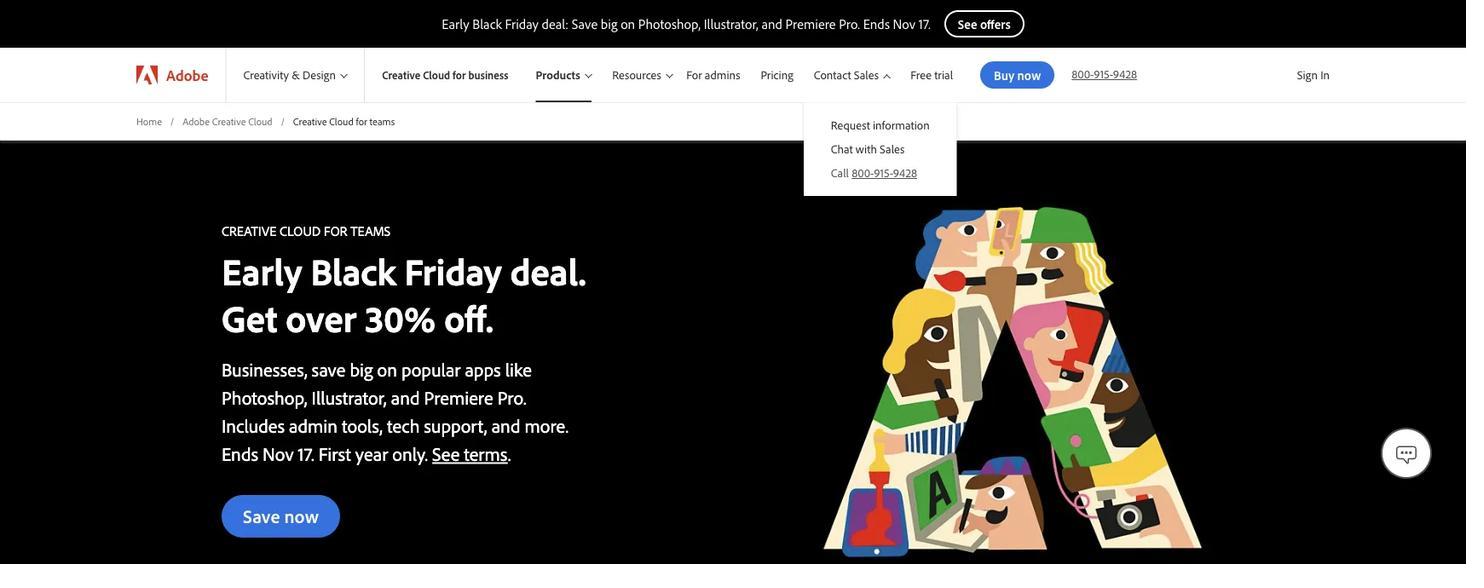 Task type: vqa. For each thing, say whether or not it's contained in the screenshot.
Events
no



Task type: describe. For each thing, give the bounding box(es) containing it.
0 vertical spatial friday
[[505, 15, 539, 32]]

business
[[468, 68, 509, 82]]

sign in
[[1297, 67, 1330, 82]]

1 horizontal spatial sales
[[880, 141, 905, 156]]

creative for creative cloud for teams
[[293, 115, 327, 127]]

resources
[[612, 68, 661, 82]]

&
[[292, 68, 300, 82]]

over
[[286, 294, 356, 342]]

request
[[831, 118, 870, 133]]

pricing link
[[751, 48, 804, 102]]

save
[[312, 357, 346, 381]]

save now
[[243, 504, 319, 528]]

1 vertical spatial 9428
[[893, 166, 917, 180]]

home
[[136, 115, 162, 127]]

0 vertical spatial 17.
[[919, 15, 931, 32]]

ends inside businesses, save big on popular apps like photoshop, illustrator, and premiere pro. includes admin tools, tech support, and more. ends nov 17. first year only.
[[222, 442, 258, 466]]

1 vertical spatial 915-
[[874, 166, 893, 180]]

see
[[432, 442, 460, 466]]

for for business
[[453, 68, 466, 82]]

adobe creative cloud link
[[183, 114, 272, 129]]

year
[[355, 442, 388, 466]]

sign in button
[[1294, 61, 1333, 90]]

early black friday deal: save big on photoshop, illustrator, and premiere pro. ends nov 17.
[[442, 15, 931, 32]]

creative cloud for teams early black friday deal. get over 30% off.
[[222, 222, 595, 342]]

deal.
[[510, 247, 586, 295]]

1 horizontal spatial black
[[473, 15, 502, 32]]

first
[[319, 442, 351, 466]]

adobe link
[[119, 48, 225, 102]]

early inside the creative cloud for teams early black friday deal. get over 30% off.
[[222, 247, 302, 295]]

adobe for adobe
[[166, 65, 208, 84]]

trial
[[934, 68, 953, 82]]

businesses, save big on popular apps like photoshop, illustrator, and premiere pro. includes admin tools, tech support, and more. ends nov 17. first year only.
[[222, 357, 569, 466]]

pro. for early black friday deal: save big on photoshop, illustrator, and premiere pro. ends nov 17.
[[839, 15, 860, 32]]

contact
[[814, 68, 851, 82]]

30%
[[365, 294, 436, 342]]

adobe for adobe creative cloud
[[183, 115, 210, 127]]

request information link
[[804, 113, 957, 137]]

creativity
[[243, 68, 289, 82]]

chat
[[831, 141, 853, 156]]

includes
[[222, 414, 285, 438]]

support,
[[424, 414, 487, 438]]

0 vertical spatial save
[[572, 15, 598, 32]]

cloud inside adobe creative cloud "link"
[[248, 115, 272, 127]]

now
[[284, 504, 319, 528]]

terms
[[464, 442, 508, 466]]

0 vertical spatial big
[[601, 15, 618, 32]]

get
[[222, 294, 277, 342]]

creativity & design
[[243, 68, 336, 82]]

products button
[[519, 48, 595, 102]]

.
[[508, 442, 511, 466]]

free trial link
[[900, 48, 963, 102]]

0 vertical spatial 915-
[[1094, 66, 1113, 81]]

0 vertical spatial 800-
[[1072, 66, 1094, 81]]

apps
[[465, 357, 501, 381]]

1 horizontal spatial 9428
[[1113, 66, 1137, 81]]

resources button
[[595, 48, 676, 102]]

800-915-9428
[[1072, 66, 1137, 81]]

like
[[505, 357, 532, 381]]

adobe creative cloud
[[183, 115, 272, 127]]

illustrator, for popular
[[312, 386, 387, 409]]

1 horizontal spatial and
[[492, 414, 520, 438]]

contact sales button
[[804, 48, 900, 102]]

0 horizontal spatial 800-915-9428 link
[[852, 166, 917, 180]]

request information
[[831, 118, 930, 133]]

0 horizontal spatial 800-
[[852, 166, 874, 180]]

black inside the creative cloud for teams early black friday deal. get over 30% off.
[[311, 247, 396, 295]]



Task type: locate. For each thing, give the bounding box(es) containing it.
chat with sales link
[[804, 137, 957, 160]]

0 horizontal spatial for
[[356, 115, 367, 127]]

nov up free on the top right of the page
[[893, 15, 916, 32]]

creative cloud for teams
[[293, 115, 395, 127]]

800-915-9428 link
[[1072, 66, 1137, 81], [852, 166, 917, 180]]

1 horizontal spatial premiere
[[786, 15, 836, 32]]

and up the .
[[492, 414, 520, 438]]

pro. inside businesses, save big on popular apps like photoshop, illustrator, and premiere pro. includes admin tools, tech support, and more. ends nov 17. first year only.
[[498, 386, 527, 409]]

creative cloud for business
[[382, 68, 509, 82]]

2 vertical spatial and
[[492, 414, 520, 438]]

illustrator,
[[704, 15, 758, 32], [312, 386, 387, 409]]

businesses,
[[222, 357, 307, 381]]

cloud down creativity
[[248, 115, 272, 127]]

photoshop,
[[638, 15, 701, 32], [222, 386, 307, 409]]

tech
[[387, 414, 420, 438]]

information
[[873, 118, 930, 133]]

1 horizontal spatial 17.
[[919, 15, 931, 32]]

contact sales
[[814, 68, 879, 82]]

and for admin
[[391, 386, 420, 409]]

0 horizontal spatial big
[[350, 357, 373, 381]]

save
[[572, 15, 598, 32], [243, 504, 280, 528]]

0 horizontal spatial photoshop,
[[222, 386, 307, 409]]

in
[[1321, 67, 1330, 82]]

0 vertical spatial premiere
[[786, 15, 836, 32]]

premiere
[[786, 15, 836, 32], [424, 386, 493, 409]]

photoshop, up for
[[638, 15, 701, 32]]

creative
[[222, 222, 277, 239]]

0 vertical spatial and
[[762, 15, 783, 32]]

illustrator, up admins on the top of the page
[[704, 15, 758, 32]]

nov down the includes
[[263, 442, 294, 466]]

premiere for 17.
[[786, 15, 836, 32]]

0 vertical spatial black
[[473, 15, 502, 32]]

1 horizontal spatial early
[[442, 15, 469, 32]]

1 horizontal spatial nov
[[893, 15, 916, 32]]

for admins
[[686, 68, 740, 82]]

17.
[[919, 15, 931, 32], [298, 442, 314, 466]]

17. up free on the top right of the page
[[919, 15, 931, 32]]

0 vertical spatial for
[[453, 68, 466, 82]]

0 horizontal spatial 17.
[[298, 442, 314, 466]]

with
[[856, 141, 877, 156]]

cloud
[[280, 222, 321, 239]]

1 vertical spatial premiere
[[424, 386, 493, 409]]

0 vertical spatial 800-915-9428 link
[[1072, 66, 1137, 81]]

teams
[[370, 115, 395, 127]]

1 horizontal spatial 800-
[[1072, 66, 1094, 81]]

9428
[[1113, 66, 1137, 81], [893, 166, 917, 180]]

pro. up contact sales
[[839, 15, 860, 32]]

0 vertical spatial early
[[442, 15, 469, 32]]

1 vertical spatial 800-
[[852, 166, 874, 180]]

photoshop, for deal:
[[638, 15, 701, 32]]

cloud
[[423, 68, 450, 82], [248, 115, 272, 127], [329, 115, 354, 127]]

2 horizontal spatial cloud
[[423, 68, 450, 82]]

illustrator, up tools,
[[312, 386, 387, 409]]

more.
[[525, 414, 569, 438]]

adobe right 'home'
[[183, 115, 210, 127]]

cloud left teams
[[329, 115, 354, 127]]

1 horizontal spatial ends
[[863, 15, 890, 32]]

admin
[[289, 414, 338, 438]]

0 horizontal spatial illustrator,
[[312, 386, 387, 409]]

1 horizontal spatial save
[[572, 15, 598, 32]]

pro. down the like
[[498, 386, 527, 409]]

2 horizontal spatial and
[[762, 15, 783, 32]]

0 horizontal spatial ends
[[222, 442, 258, 466]]

1 vertical spatial ends
[[222, 442, 258, 466]]

cloud left business
[[423, 68, 450, 82]]

on left popular
[[377, 357, 397, 381]]

adobe
[[166, 65, 208, 84], [183, 115, 210, 127]]

1 horizontal spatial big
[[601, 15, 618, 32]]

and
[[762, 15, 783, 32], [391, 386, 420, 409], [492, 414, 520, 438]]

0 horizontal spatial 9428
[[893, 166, 917, 180]]

and up tech
[[391, 386, 420, 409]]

admins
[[705, 68, 740, 82]]

for left business
[[453, 68, 466, 82]]

chat with sales
[[831, 141, 905, 156]]

1 horizontal spatial friday
[[505, 15, 539, 32]]

915-
[[1094, 66, 1113, 81], [874, 166, 893, 180]]

nov inside businesses, save big on popular apps like photoshop, illustrator, and premiere pro. includes admin tools, tech support, and more. ends nov 17. first year only.
[[263, 442, 294, 466]]

tools,
[[342, 414, 383, 438]]

and for nov
[[762, 15, 783, 32]]

1 horizontal spatial illustrator,
[[704, 15, 758, 32]]

0 vertical spatial pro.
[[839, 15, 860, 32]]

0 horizontal spatial on
[[377, 357, 397, 381]]

for left teams
[[356, 115, 367, 127]]

1 horizontal spatial 915-
[[1094, 66, 1113, 81]]

sign
[[1297, 67, 1318, 82]]

0 horizontal spatial and
[[391, 386, 420, 409]]

0 horizontal spatial sales
[[854, 68, 879, 82]]

ends down the includes
[[222, 442, 258, 466]]

0 vertical spatial ends
[[863, 15, 890, 32]]

1 vertical spatial on
[[377, 357, 397, 381]]

big right deal:
[[601, 15, 618, 32]]

on inside businesses, save big on popular apps like photoshop, illustrator, and premiere pro. includes admin tools, tech support, and more. ends nov 17. first year only.
[[377, 357, 397, 381]]

0 vertical spatial on
[[621, 15, 635, 32]]

0 vertical spatial nov
[[893, 15, 916, 32]]

adobe inside "link"
[[183, 115, 210, 127]]

friday inside the creative cloud for teams early black friday deal. get over 30% off.
[[405, 247, 502, 295]]

1 horizontal spatial creative
[[293, 115, 327, 127]]

1 vertical spatial black
[[311, 247, 396, 295]]

0 vertical spatial 9428
[[1113, 66, 1137, 81]]

products
[[536, 68, 581, 82]]

on up resources dropdown button
[[621, 15, 635, 32]]

0 horizontal spatial black
[[311, 247, 396, 295]]

0 horizontal spatial 915-
[[874, 166, 893, 180]]

pro. for businesses, save big on popular apps like photoshop, illustrator, and premiere pro. includes admin tools, tech support, and more. ends nov 17. first year only.
[[498, 386, 527, 409]]

early
[[442, 15, 469, 32], [222, 247, 302, 295]]

early down creative
[[222, 247, 302, 295]]

save left now
[[243, 504, 280, 528]]

premiere for tools,
[[424, 386, 493, 409]]

illustrator, for save
[[704, 15, 758, 32]]

creative
[[382, 68, 420, 82], [212, 115, 246, 127], [293, 115, 327, 127]]

deal:
[[542, 15, 569, 32]]

1 vertical spatial pro.
[[498, 386, 527, 409]]

1 vertical spatial nov
[[263, 442, 294, 466]]

creative cloud for business link
[[365, 48, 519, 102]]

1 vertical spatial friday
[[405, 247, 502, 295]]

for admins link
[[676, 48, 751, 102]]

sales down information
[[880, 141, 905, 156]]

call
[[831, 166, 849, 180]]

1 horizontal spatial photoshop,
[[638, 15, 701, 32]]

photoshop, inside businesses, save big on popular apps like photoshop, illustrator, and premiere pro. includes admin tools, tech support, and more. ends nov 17. first year only.
[[222, 386, 307, 409]]

0 horizontal spatial premiere
[[424, 386, 493, 409]]

nov
[[893, 15, 916, 32], [263, 442, 294, 466]]

17. inside businesses, save big on popular apps like photoshop, illustrator, and premiere pro. includes admin tools, tech support, and more. ends nov 17. first year only.
[[298, 442, 314, 466]]

creativity & design button
[[226, 48, 364, 102]]

black up business
[[473, 15, 502, 32]]

for
[[686, 68, 702, 82]]

0 vertical spatial adobe
[[166, 65, 208, 84]]

free trial
[[911, 68, 953, 82]]

sales right contact
[[854, 68, 879, 82]]

on
[[621, 15, 635, 32], [377, 357, 397, 381]]

ends up contact sales dropdown button
[[863, 15, 890, 32]]

1 vertical spatial illustrator,
[[312, 386, 387, 409]]

early up creative cloud for business
[[442, 15, 469, 32]]

for for teams
[[356, 115, 367, 127]]

popular
[[402, 357, 461, 381]]

cloud for creative cloud for teams
[[329, 115, 354, 127]]

adobe up adobe creative cloud
[[166, 65, 208, 84]]

800-
[[1072, 66, 1094, 81], [852, 166, 874, 180]]

1 vertical spatial photoshop,
[[222, 386, 307, 409]]

for
[[453, 68, 466, 82], [356, 115, 367, 127]]

sales inside dropdown button
[[854, 68, 879, 82]]

big
[[601, 15, 618, 32], [350, 357, 373, 381]]

1 vertical spatial adobe
[[183, 115, 210, 127]]

1 vertical spatial save
[[243, 504, 280, 528]]

0 horizontal spatial nov
[[263, 442, 294, 466]]

0 horizontal spatial friday
[[405, 247, 502, 295]]

creative up teams
[[382, 68, 420, 82]]

0 horizontal spatial save
[[243, 504, 280, 528]]

0 horizontal spatial creative
[[212, 115, 246, 127]]

photoshop, down businesses,
[[222, 386, 307, 409]]

0 horizontal spatial cloud
[[248, 115, 272, 127]]

off.
[[444, 294, 494, 342]]

call 800-915-9428
[[831, 166, 917, 180]]

0 horizontal spatial pro.
[[498, 386, 527, 409]]

1 horizontal spatial 800-915-9428 link
[[1072, 66, 1137, 81]]

friday
[[505, 15, 539, 32], [405, 247, 502, 295]]

see terms link
[[432, 442, 508, 466]]

premiere inside businesses, save big on popular apps like photoshop, illustrator, and premiere pro. includes admin tools, tech support, and more. ends nov 17. first year only.
[[424, 386, 493, 409]]

cloud for creative cloud for business
[[423, 68, 450, 82]]

only.
[[392, 442, 428, 466]]

1 vertical spatial and
[[391, 386, 420, 409]]

1 vertical spatial for
[[356, 115, 367, 127]]

creative down creativity
[[212, 115, 246, 127]]

cloud inside creative cloud for business link
[[423, 68, 450, 82]]

1 horizontal spatial cloud
[[329, 115, 354, 127]]

1 horizontal spatial pro.
[[839, 15, 860, 32]]

teams
[[351, 222, 391, 239]]

2 horizontal spatial creative
[[382, 68, 420, 82]]

1 vertical spatial early
[[222, 247, 302, 295]]

pro.
[[839, 15, 860, 32], [498, 386, 527, 409]]

1 vertical spatial 800-915-9428 link
[[852, 166, 917, 180]]

save right deal:
[[572, 15, 598, 32]]

black
[[473, 15, 502, 32], [311, 247, 396, 295]]

creative for creative cloud for business
[[382, 68, 420, 82]]

1 vertical spatial 17.
[[298, 442, 314, 466]]

1 vertical spatial sales
[[880, 141, 905, 156]]

1 vertical spatial big
[[350, 357, 373, 381]]

free
[[911, 68, 932, 82]]

creative down design
[[293, 115, 327, 127]]

sales
[[854, 68, 879, 82], [880, 141, 905, 156]]

for
[[324, 222, 347, 239]]

premiere up support,
[[424, 386, 493, 409]]

0 vertical spatial illustrator,
[[704, 15, 758, 32]]

photoshop, for on
[[222, 386, 307, 409]]

big inside businesses, save big on popular apps like photoshop, illustrator, and premiere pro. includes admin tools, tech support, and more. ends nov 17. first year only.
[[350, 357, 373, 381]]

and up pricing
[[762, 15, 783, 32]]

black down "teams"
[[311, 247, 396, 295]]

17. left first
[[298, 442, 314, 466]]

illustrator, inside businesses, save big on popular apps like photoshop, illustrator, and premiere pro. includes admin tools, tech support, and more. ends nov 17. first year only.
[[312, 386, 387, 409]]

pricing
[[761, 68, 793, 82]]

0 vertical spatial sales
[[854, 68, 879, 82]]

premiere up contact
[[786, 15, 836, 32]]

0 vertical spatial photoshop,
[[638, 15, 701, 32]]

creative inside "link"
[[212, 115, 246, 127]]

save now link
[[222, 495, 340, 538]]

ends
[[863, 15, 890, 32], [222, 442, 258, 466]]

big right save
[[350, 357, 373, 381]]

0 horizontal spatial early
[[222, 247, 302, 295]]

see terms .
[[432, 442, 511, 466]]

home link
[[136, 114, 162, 129]]

1 horizontal spatial for
[[453, 68, 466, 82]]

design
[[303, 68, 336, 82]]

1 horizontal spatial on
[[621, 15, 635, 32]]



